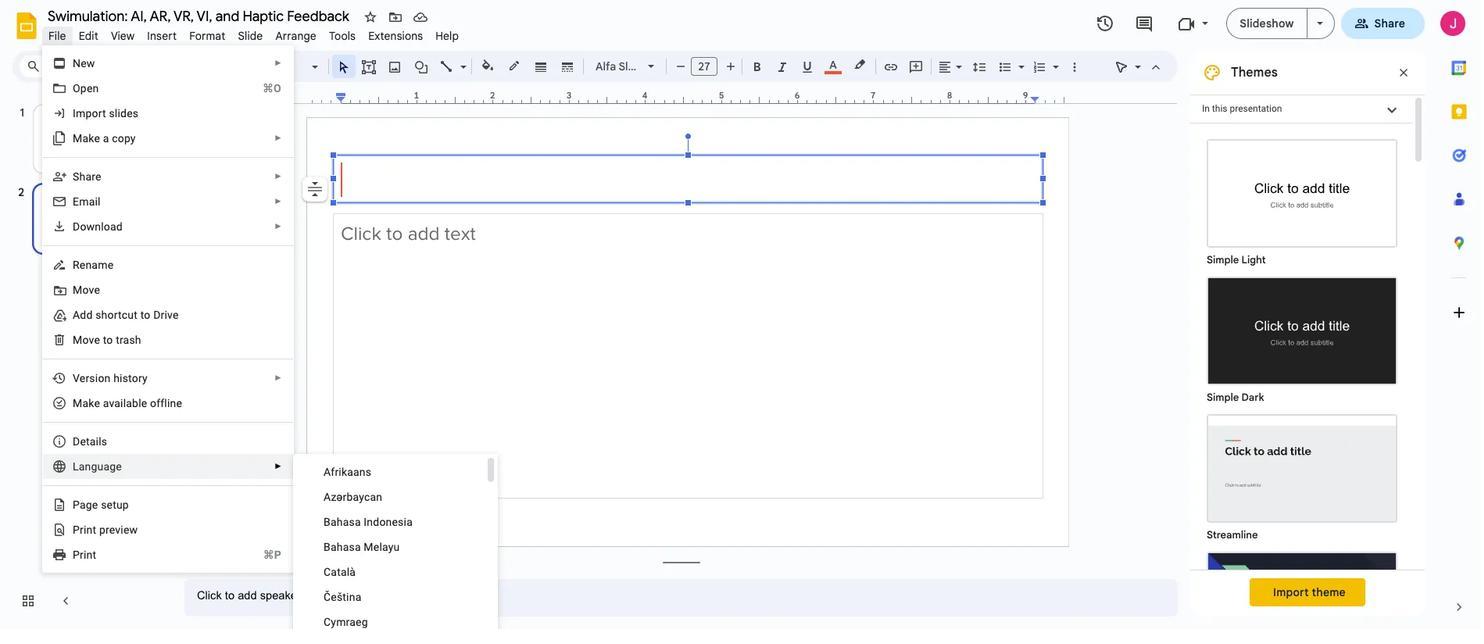 Task type: locate. For each thing, give the bounding box(es) containing it.
import inside button
[[1273, 585, 1309, 600]]

p rint
[[73, 549, 96, 561]]

details b element
[[73, 435, 112, 448]]

menu bar containing file
[[42, 20, 465, 46]]

import down pen at the left of the page
[[73, 107, 106, 120]]

import slides z element
[[73, 107, 143, 120]]

border weight option
[[532, 55, 550, 77]]

navigation inside themes application
[[0, 88, 172, 629]]

print
[[73, 524, 96, 536]]

⌘o element
[[244, 81, 281, 96]]

e
[[94, 397, 100, 410], [92, 499, 98, 511]]

1 vertical spatial import
[[1273, 585, 1309, 600]]

0 vertical spatial e
[[94, 397, 100, 410]]

n ew
[[73, 57, 95, 70]]

add
[[73, 309, 93, 321]]

ma k e available offline
[[73, 397, 182, 410]]

opy
[[118, 132, 136, 145]]

1 simple from the top
[[1207, 253, 1239, 267]]

simple inside radio
[[1207, 391, 1239, 404]]

file menu item
[[42, 27, 72, 45]]

help
[[436, 29, 459, 43]]

n
[[73, 57, 81, 70]]

in
[[1202, 103, 1210, 114]]

melayu
[[364, 541, 400, 553]]

► for istory
[[274, 374, 282, 382]]

1 horizontal spatial import
[[1273, 585, 1309, 600]]

tab list inside menu bar 'banner'
[[1437, 46, 1481, 585]]

edit
[[79, 29, 98, 43]]

main toolbar
[[97, 0, 1087, 606]]

► for l anguage
[[274, 462, 282, 471]]

Focus radio
[[1199, 544, 1405, 629]]

simple for simple light
[[1207, 253, 1239, 267]]

add shortcut to drive , element
[[73, 309, 183, 321]]

shape image
[[412, 55, 430, 77]]

view menu item
[[105, 27, 141, 45]]

indonesia
[[364, 516, 413, 528]]

0 vertical spatial import
[[73, 107, 106, 120]]

v
[[115, 524, 121, 536]]

shortcut
[[96, 309, 138, 321]]

extensions
[[368, 29, 423, 43]]

option
[[303, 177, 328, 202]]

fill color: transparent image
[[479, 55, 497, 76]]

make a c opy
[[73, 132, 136, 145]]

option group
[[1190, 124, 1412, 629]]

1 vertical spatial simple
[[1207, 391, 1239, 404]]

simple left dark
[[1207, 391, 1239, 404]]

4 ► from the top
[[274, 197, 282, 206]]

e right pa
[[92, 499, 98, 511]]

e mail
[[73, 195, 101, 208]]

simple left the light
[[1207, 253, 1239, 267]]

s hare
[[73, 170, 101, 183]]

► for s hare
[[274, 172, 282, 181]]

simple
[[1207, 253, 1239, 267], [1207, 391, 1239, 404]]

simple light
[[1207, 253, 1266, 267]]

1 vertical spatial e
[[92, 499, 98, 511]]

bahasa
[[324, 516, 361, 528], [324, 541, 361, 553]]

ma
[[73, 397, 89, 410]]

e right ma
[[94, 397, 100, 410]]

slideshow
[[1240, 16, 1294, 30]]

share button
[[1341, 8, 1425, 39]]

rint
[[80, 549, 96, 561]]

menu
[[4, 0, 294, 591], [293, 454, 498, 629]]

move t o trash
[[73, 334, 141, 346]]

tools menu item
[[323, 27, 362, 45]]

focus image
[[1208, 553, 1396, 629]]

1 bahasa from the top
[[324, 516, 361, 528]]

version history h element
[[73, 372, 152, 385]]

► for d ownload
[[274, 222, 282, 231]]

print pre v iew
[[73, 524, 138, 536]]

0 horizontal spatial import
[[73, 107, 106, 120]]

version h istory
[[73, 372, 148, 385]]

theme
[[1312, 585, 1346, 600]]

rename r element
[[73, 259, 118, 271]]

Star checkbox
[[360, 6, 381, 28]]

2 simple from the top
[[1207, 391, 1239, 404]]

format
[[189, 29, 225, 43]]

insert image image
[[386, 55, 404, 77]]

t
[[103, 334, 107, 346]]

make available offline k element
[[73, 397, 187, 410]]

6 ► from the top
[[274, 374, 282, 382]]

slide
[[238, 29, 263, 43]]

7 ► from the top
[[274, 462, 282, 471]]

s
[[73, 170, 79, 183]]

⌘o
[[263, 82, 281, 95]]

menu containing afrikaans
[[293, 454, 498, 629]]

2 bahasa from the top
[[324, 541, 361, 553]]

add shortcut to drive
[[73, 309, 179, 321]]

navigation
[[0, 88, 172, 629]]

trash
[[116, 334, 141, 346]]

one
[[644, 59, 665, 73]]

bahasa up català
[[324, 541, 361, 553]]

a
[[103, 132, 109, 145]]

►
[[274, 59, 282, 67], [274, 134, 282, 142], [274, 172, 282, 181], [274, 197, 282, 206], [274, 222, 282, 231], [274, 374, 282, 382], [274, 462, 282, 471]]

anguage
[[79, 460, 122, 473]]

o
[[73, 82, 80, 95]]

Simple Light radio
[[1199, 131, 1405, 629]]

make a copy c element
[[73, 132, 140, 145]]

Zoom field
[[263, 55, 325, 78]]

dark
[[1242, 391, 1264, 404]]

version
[[73, 372, 111, 385]]

in this presentation
[[1202, 103, 1282, 114]]

themes section
[[1190, 51, 1425, 629]]

⌘p
[[263, 549, 281, 561]]

bahasa down the azərbaycan
[[324, 516, 361, 528]]

to
[[140, 309, 150, 321]]

5 ► from the top
[[274, 222, 282, 231]]

make
[[73, 132, 100, 145]]

menu bar
[[42, 20, 465, 46]]

slab
[[619, 59, 641, 73]]

import left theme
[[1273, 585, 1309, 600]]

bahasa indonesia
[[324, 516, 413, 528]]

offline
[[150, 397, 182, 410]]

import
[[73, 107, 106, 120], [1273, 585, 1309, 600]]

share s element
[[73, 170, 106, 183]]

simple inside option
[[1207, 253, 1239, 267]]

ove
[[82, 284, 100, 296]]

0 vertical spatial simple
[[1207, 253, 1239, 267]]

tools
[[329, 29, 356, 43]]

⌘p element
[[244, 547, 281, 563]]

line & paragraph spacing image
[[970, 55, 988, 77]]

simple dark
[[1207, 391, 1264, 404]]

2 ► from the top
[[274, 134, 282, 142]]

3 ► from the top
[[274, 172, 282, 181]]

ownload
[[80, 220, 123, 233]]

0 vertical spatial bahasa
[[324, 516, 361, 528]]

tab list
[[1437, 46, 1481, 585]]

► for e mail
[[274, 197, 282, 206]]

čeština
[[324, 591, 361, 603]]

option group containing simple light
[[1190, 124, 1412, 629]]

bahasa for bahasa indonesia
[[324, 516, 361, 528]]

alfa slab one
[[596, 59, 665, 73]]

1 ► from the top
[[274, 59, 282, 67]]

1 vertical spatial bahasa
[[324, 541, 361, 553]]

ew
[[81, 57, 95, 70]]

e
[[73, 195, 79, 208]]



Task type: vqa. For each thing, say whether or not it's contained in the screenshot.


Task type: describe. For each thing, give the bounding box(es) containing it.
d
[[73, 220, 80, 233]]

download d element
[[73, 220, 127, 233]]

r ename
[[73, 259, 114, 271]]

available
[[103, 397, 147, 410]]

ename
[[80, 259, 114, 271]]

k
[[89, 397, 94, 410]]

p
[[73, 549, 80, 561]]

menu bar inside menu bar 'banner'
[[42, 20, 465, 46]]

iew
[[121, 524, 138, 536]]

mode and view toolbar
[[1109, 51, 1169, 82]]

option group inside themes section
[[1190, 124, 1412, 629]]

drive
[[153, 309, 179, 321]]

light
[[1242, 253, 1266, 267]]

insert menu item
[[141, 27, 183, 45]]

file
[[48, 29, 66, 43]]

setup
[[101, 499, 129, 511]]

import for import slides
[[73, 107, 106, 120]]

o pen
[[73, 82, 99, 95]]

presentation
[[1230, 103, 1282, 114]]

share
[[1375, 16, 1405, 30]]

pen
[[80, 82, 99, 95]]

menu bar banner
[[0, 0, 1481, 629]]

cymraeg
[[324, 616, 368, 628]]

themes
[[1231, 65, 1278, 81]]

themes application
[[0, 0, 1481, 629]]

m ove
[[73, 284, 100, 296]]

import theme
[[1273, 585, 1346, 600]]

import theme button
[[1250, 578, 1366, 607]]

h
[[113, 372, 120, 385]]

Streamline radio
[[1199, 406, 1405, 544]]

afrikaans
[[324, 466, 371, 478]]

edit menu item
[[72, 27, 105, 45]]

e for g
[[92, 499, 98, 511]]

view
[[111, 29, 135, 43]]

left margin image
[[308, 91, 345, 103]]

this
[[1212, 103, 1228, 114]]

c
[[112, 132, 118, 145]]

slideshow button
[[1227, 8, 1307, 39]]

► for opy
[[274, 134, 282, 142]]

font list. alfa slab one selected. option
[[596, 55, 665, 77]]

move m element
[[73, 284, 105, 296]]

e for k
[[94, 397, 100, 410]]

bahasa melayu
[[324, 541, 400, 553]]

email e element
[[73, 195, 105, 208]]

language l element
[[73, 460, 127, 473]]

català
[[324, 566, 356, 578]]

alfa
[[596, 59, 616, 73]]

g
[[86, 499, 92, 511]]

insert
[[147, 29, 177, 43]]

open o element
[[73, 82, 104, 95]]

in this presentation tab
[[1190, 95, 1412, 124]]

border dash option
[[559, 55, 576, 77]]

pa
[[73, 499, 86, 511]]

extensions menu item
[[362, 27, 429, 45]]

istory
[[120, 372, 148, 385]]

shrink text on overflow image
[[304, 178, 326, 200]]

slide menu item
[[232, 27, 269, 45]]

r
[[73, 259, 80, 271]]

azərbaycan
[[324, 491, 382, 503]]

► for n ew
[[274, 59, 282, 67]]

menu containing n
[[4, 0, 294, 591]]

pa g e setup
[[73, 499, 129, 511]]

pre
[[99, 524, 115, 536]]

mail
[[79, 195, 101, 208]]

o
[[107, 334, 113, 346]]

import slides
[[73, 107, 139, 120]]

text color image
[[825, 55, 842, 74]]

details
[[73, 435, 107, 448]]

Menus field
[[20, 55, 98, 77]]

border color: transparent image
[[505, 55, 523, 76]]

print p element
[[73, 549, 101, 561]]

l anguage
[[73, 460, 122, 473]]

import for import theme
[[1273, 585, 1309, 600]]

move
[[73, 334, 100, 346]]

Zoom text field
[[266, 55, 310, 77]]

simple for simple dark
[[1207, 391, 1239, 404]]

Font size text field
[[692, 57, 717, 76]]

slides
[[109, 107, 139, 120]]

hare
[[79, 170, 101, 183]]

move to trash t element
[[73, 334, 146, 346]]

page setup g element
[[73, 499, 134, 511]]

format menu item
[[183, 27, 232, 45]]

d ownload
[[73, 220, 123, 233]]

m
[[73, 284, 82, 296]]

highlight color image
[[851, 55, 868, 74]]

streamline
[[1207, 528, 1258, 542]]

bahasa for bahasa melayu
[[324, 541, 361, 553]]

Rename text field
[[42, 6, 358, 25]]

Font size field
[[691, 57, 724, 80]]

right margin image
[[1031, 91, 1069, 103]]

arrange menu item
[[269, 27, 323, 45]]

presentation options image
[[1317, 22, 1323, 25]]

Simple Dark radio
[[1199, 269, 1405, 406]]

l
[[73, 460, 79, 473]]

print preview v element
[[73, 524, 142, 536]]

help menu item
[[429, 27, 465, 45]]

new n element
[[73, 57, 100, 70]]



